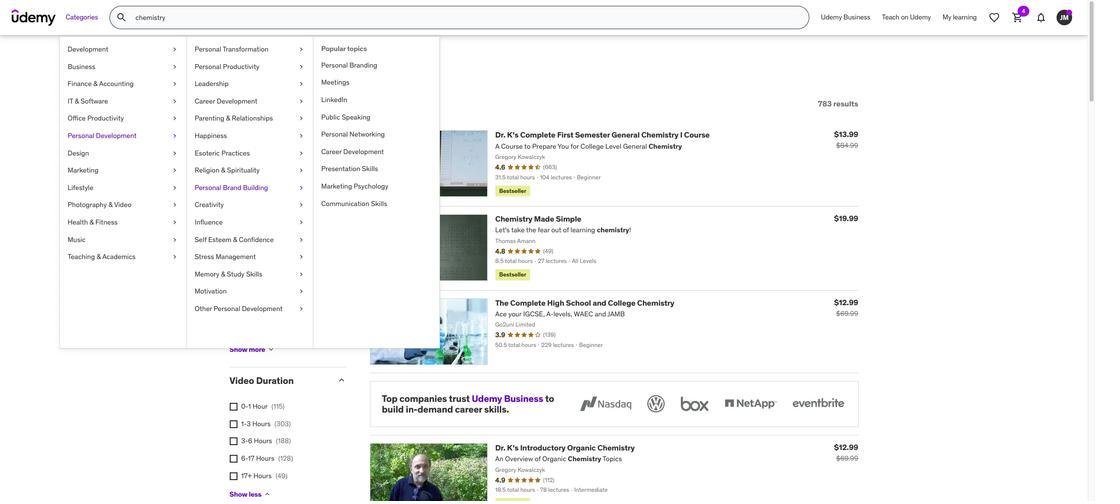 Task type: locate. For each thing, give the bounding box(es) containing it.
xsmall image inside stress management link
[[297, 253, 305, 262]]

1 horizontal spatial marketing
[[321, 182, 352, 191]]

development up parenting & relationships
[[217, 97, 257, 106]]

academics
[[102, 253, 136, 261]]

17+
[[241, 472, 252, 481]]

career development up parenting & relationships
[[195, 97, 257, 106]]

show for show more
[[229, 346, 247, 354]]

teaching & academics
[[68, 253, 136, 261]]

xsmall image inside finance & accounting link
[[171, 79, 179, 89]]

2 $69.99 from the top
[[836, 455, 858, 463]]

school
[[566, 298, 591, 308]]

xsmall image inside teaching & academics link
[[171, 253, 179, 262]]

xsmall image for memory & study skills
[[297, 270, 305, 280]]

personal for personal branding
[[321, 61, 348, 70]]

health & fitness link
[[60, 214, 186, 231]]

up
[[294, 166, 302, 174], [294, 183, 302, 192], [294, 200, 302, 209], [294, 218, 302, 226]]

1 $12.99 $69.99 from the top
[[834, 298, 858, 318]]

1 horizontal spatial udemy business link
[[815, 6, 876, 29]]

management
[[216, 253, 256, 261]]

xsmall image inside esoteric practices link
[[297, 149, 305, 158]]

submit search image
[[116, 12, 128, 23]]

$12.99 $69.99 for the complete high school and college chemistry
[[834, 298, 858, 318]]

$12.99
[[834, 298, 858, 307], [834, 443, 858, 453]]

public speaking link
[[313, 109, 440, 126]]

development down motivation link
[[242, 305, 283, 313]]

the complete high school and college chemistry
[[495, 298, 674, 308]]

1 vertical spatial career development link
[[313, 143, 440, 161]]

personal inside 'link'
[[195, 45, 221, 54]]

2 horizontal spatial udemy
[[910, 13, 931, 22]]

1 vertical spatial udemy business link
[[472, 393, 543, 405]]

1 horizontal spatial udemy
[[821, 13, 842, 22]]

0 vertical spatial career
[[195, 97, 215, 106]]

0 vertical spatial career development
[[195, 97, 257, 106]]

1 horizontal spatial video
[[229, 375, 254, 387]]

0 horizontal spatial productivity
[[87, 114, 124, 123]]

esoteric
[[195, 149, 220, 157]]

the
[[495, 298, 509, 308]]

$19.99
[[834, 214, 858, 223]]

shopping cart with 4 items image
[[1012, 12, 1024, 23]]

xsmall image inside show more button
[[267, 346, 275, 354]]

& up fitness
[[108, 201, 113, 209]]

& for 4.5 & up (272)
[[288, 166, 293, 174]]

xsmall image inside personal development link
[[171, 131, 179, 141]]

xsmall image inside personal transformation 'link'
[[297, 45, 305, 54]]

1 horizontal spatial career development
[[321, 147, 384, 156]]

4 link
[[1006, 6, 1029, 29]]

skills inside communication skills 'link'
[[371, 199, 387, 208]]

xsmall image inside development link
[[171, 45, 179, 54]]

netapp image
[[723, 394, 779, 415]]

show for show less
[[229, 490, 247, 499]]

0 vertical spatial career development link
[[187, 93, 313, 110]]

1 vertical spatial video
[[229, 375, 254, 387]]

personal for personal networking
[[321, 130, 348, 139]]

$69.99
[[836, 309, 858, 318], [836, 455, 858, 463]]

& right 4.5
[[288, 166, 293, 174]]

chemistry left i
[[641, 130, 679, 140]]

0 vertical spatial marketing
[[68, 166, 98, 175]]

0 vertical spatial $69.99
[[836, 309, 858, 318]]

xsmall image inside personal brand building link
[[297, 183, 305, 193]]

0 vertical spatial 783
[[229, 57, 257, 77]]

783 results status
[[818, 99, 858, 109]]

show left less
[[229, 490, 247, 499]]

0 vertical spatial show
[[229, 346, 247, 354]]

&
[[93, 79, 98, 88], [75, 97, 79, 106], [226, 114, 230, 123], [288, 166, 293, 174], [221, 166, 225, 175], [289, 183, 293, 192], [288, 200, 293, 209], [108, 201, 113, 209], [289, 218, 293, 226], [90, 218, 94, 227], [233, 235, 237, 244], [97, 253, 101, 261], [221, 270, 225, 279]]

personal down religion at the top left of page
[[195, 183, 221, 192]]

xsmall image inside business link
[[171, 62, 179, 72]]

notifications image
[[1035, 12, 1047, 23]]

(571)
[[306, 218, 320, 226]]

career development down personal networking
[[321, 147, 384, 156]]

0 horizontal spatial small image
[[236, 99, 246, 109]]

hours right 3
[[252, 420, 271, 429]]

personal up leadership on the top of page
[[195, 62, 221, 71]]

xsmall image for self esteem & confidence
[[297, 235, 305, 245]]

business left to
[[504, 393, 543, 405]]

skills down marketing psychology link
[[371, 199, 387, 208]]

1 vertical spatial career
[[321, 147, 342, 156]]

public
[[321, 113, 340, 121]]

k's for introductory
[[507, 443, 519, 453]]

marketing down the presentation
[[321, 182, 352, 191]]

up for (464)
[[294, 183, 302, 192]]

xsmall image inside religion & spirituality link
[[297, 166, 305, 176]]

xsmall image for personal brand building
[[297, 183, 305, 193]]

public speaking
[[321, 113, 370, 121]]

show
[[229, 346, 247, 354], [229, 490, 247, 499]]

udemy business link
[[815, 6, 876, 29], [472, 393, 543, 405]]

783 results for "chemistry"
[[229, 57, 427, 77]]

small image
[[236, 99, 246, 109], [337, 376, 346, 386]]

skills inside presentation skills 'link'
[[362, 165, 378, 173]]

0 vertical spatial productivity
[[223, 62, 259, 71]]

xsmall image for parenting & relationships
[[297, 114, 305, 124]]

development for left career development link
[[217, 97, 257, 106]]

1 $12.99 from the top
[[834, 298, 858, 307]]

udemy business link left teach
[[815, 6, 876, 29]]

career development for rightmost career development link
[[321, 147, 384, 156]]

783 inside status
[[818, 99, 832, 108]]

xsmall image inside 'health & fitness' link
[[171, 218, 179, 228]]

teach
[[882, 13, 899, 22]]

dr. k's complete first semester general chemistry i course
[[495, 130, 710, 140]]

xsmall image for stress management
[[297, 253, 305, 262]]

0 vertical spatial business
[[844, 13, 870, 22]]

the complete high school and college chemistry link
[[495, 298, 674, 308]]

3
[[247, 420, 251, 429]]

xsmall image for other personal development
[[297, 305, 305, 314]]

0 horizontal spatial career development
[[195, 97, 257, 106]]

music link
[[60, 231, 186, 249]]

show inside button
[[229, 346, 247, 354]]

xsmall image
[[297, 45, 305, 54], [171, 62, 179, 72], [297, 79, 305, 89], [171, 97, 179, 106], [297, 97, 305, 106], [171, 166, 179, 176], [171, 183, 179, 193], [171, 201, 179, 210], [171, 218, 179, 228], [171, 235, 179, 245], [171, 253, 179, 262], [297, 253, 305, 262], [297, 270, 305, 280], [229, 275, 237, 282], [297, 287, 305, 297], [229, 292, 237, 300], [229, 327, 237, 334], [267, 346, 275, 354]]

udemy business link left to
[[472, 393, 543, 405]]

xsmall image inside it & software link
[[171, 97, 179, 106]]

development for personal development link
[[96, 131, 137, 140]]

4.0
[[277, 183, 287, 192]]

categories button
[[60, 6, 104, 29]]

results inside status
[[833, 99, 858, 108]]

video down the lifestyle link
[[114, 201, 131, 209]]

& for 4.0 & up (464)
[[289, 183, 293, 192]]

xsmall image inside creativity link
[[297, 201, 305, 210]]

& right religion at the top left of page
[[221, 166, 225, 175]]

xsmall image inside parenting & relationships "link"
[[297, 114, 305, 124]]

productivity inside 'link'
[[87, 114, 124, 123]]

1 vertical spatial results
[[833, 99, 858, 108]]

1 vertical spatial skills
[[371, 199, 387, 208]]

marketing psychology
[[321, 182, 388, 191]]

xsmall image inside marketing link
[[171, 166, 179, 176]]

career development link up the relationships
[[187, 93, 313, 110]]

xsmall image for career development
[[297, 97, 305, 106]]

development inside the personal brand building element
[[343, 147, 384, 156]]

high
[[547, 298, 564, 308]]

hours right 6
[[254, 437, 272, 446]]

dr. for dr. k's introductory organic chemistry
[[495, 443, 505, 453]]

xsmall image inside influence link
[[297, 218, 305, 228]]

eventbrite image
[[790, 394, 846, 415]]

video up the 0-
[[229, 375, 254, 387]]

& right 4.0
[[289, 183, 293, 192]]

0 horizontal spatial video
[[114, 201, 131, 209]]

show inside "button"
[[229, 490, 247, 499]]

$12.99 for the complete high school and college chemistry
[[834, 298, 858, 307]]

topics
[[347, 44, 367, 53]]

teaching & academics link
[[60, 249, 186, 266]]

complete right the on the left bottom of page
[[510, 298, 546, 308]]

up left '(571)'
[[294, 218, 302, 226]]

productivity up personal development
[[87, 114, 124, 123]]

& right it at the top of page
[[75, 97, 79, 106]]

0 horizontal spatial results
[[261, 57, 311, 77]]

memory & study skills link
[[187, 266, 313, 283]]

skills down stress management link on the left
[[246, 270, 262, 279]]

1 horizontal spatial productivity
[[223, 62, 259, 71]]

marketing up lifestyle
[[68, 166, 98, 175]]

skills for communication skills
[[371, 199, 387, 208]]

hours right 17
[[256, 455, 274, 463]]

1 $69.99 from the top
[[836, 309, 858, 318]]

xsmall image inside self esteem & confidence link
[[297, 235, 305, 245]]

0 vertical spatial complete
[[520, 130, 556, 140]]

complete left first on the right top of page
[[520, 130, 556, 140]]

2 show from the top
[[229, 490, 247, 499]]

hours
[[252, 420, 271, 429], [254, 437, 272, 446], [256, 455, 274, 463], [253, 472, 272, 481]]

career for rightmost career development link
[[321, 147, 342, 156]]

0 vertical spatial small image
[[236, 99, 246, 109]]

personal up the personal productivity
[[195, 45, 221, 54]]

xsmall image inside photography & video link
[[171, 201, 179, 210]]

personal branding
[[321, 61, 377, 70]]

k's
[[507, 130, 519, 140], [507, 443, 519, 453]]

& right parenting
[[226, 114, 230, 123]]

& right 3.5
[[288, 200, 293, 209]]

0 horizontal spatial marketing
[[68, 166, 98, 175]]

productivity down transformation
[[223, 62, 259, 71]]

personal up small image
[[321, 130, 348, 139]]

results left for
[[261, 57, 311, 77]]

2 k's from the top
[[507, 443, 519, 453]]

career development link
[[187, 93, 313, 110], [313, 143, 440, 161]]

xsmall image for music
[[171, 235, 179, 245]]

1 vertical spatial k's
[[507, 443, 519, 453]]

& for teaching & academics
[[97, 253, 101, 261]]

productivity for office productivity
[[87, 114, 124, 123]]

memory & study skills
[[195, 270, 262, 279]]

1 horizontal spatial career development link
[[313, 143, 440, 161]]

show more button
[[229, 340, 275, 360]]

transformation
[[223, 45, 269, 54]]

results up $13.99
[[833, 99, 858, 108]]

xsmall image inside office productivity 'link'
[[171, 114, 179, 124]]

development inside personal development link
[[96, 131, 137, 140]]

communication skills
[[321, 199, 387, 208]]

xsmall image for show more
[[267, 346, 275, 354]]

xsmall image for photography & video
[[171, 201, 179, 210]]

introductory
[[520, 443, 566, 453]]

1 vertical spatial business
[[68, 62, 95, 71]]

personal transformation
[[195, 45, 269, 54]]

783
[[229, 57, 257, 77], [818, 99, 832, 108]]

udemy business
[[821, 13, 870, 22]]

2 vertical spatial skills
[[246, 270, 262, 279]]

(128)
[[278, 455, 293, 463]]

self
[[195, 235, 207, 244]]

1 vertical spatial show
[[229, 490, 247, 499]]

0 horizontal spatial career
[[195, 97, 215, 106]]

1 vertical spatial $69.99
[[836, 455, 858, 463]]

career up the presentation
[[321, 147, 342, 156]]

xsmall image for development
[[171, 45, 179, 54]]

career
[[455, 404, 482, 416]]

1 vertical spatial $12.99
[[834, 443, 858, 453]]

up left the (272)
[[294, 166, 302, 174]]

2 $12.99 $69.99 from the top
[[834, 443, 858, 463]]

marketing inside the personal brand building element
[[321, 182, 352, 191]]

0 vertical spatial dr.
[[495, 130, 505, 140]]

development
[[68, 45, 108, 54], [217, 97, 257, 106], [96, 131, 137, 140], [343, 147, 384, 156], [242, 305, 283, 313]]

personal productivity link
[[187, 58, 313, 76]]

simple
[[556, 214, 581, 224]]

accounting
[[99, 79, 134, 88]]

career up parenting
[[195, 97, 215, 106]]

business left teach
[[844, 13, 870, 22]]

first
[[557, 130, 573, 140]]

0 vertical spatial $12.99 $69.99
[[834, 298, 858, 318]]

1 horizontal spatial career
[[321, 147, 342, 156]]

& right 3.0
[[289, 218, 293, 226]]

personal down popular
[[321, 61, 348, 70]]

hours for 3-6 hours
[[254, 437, 272, 446]]

productivity
[[223, 62, 259, 71], [87, 114, 124, 123]]

udemy image
[[12, 9, 56, 26]]

1 vertical spatial productivity
[[87, 114, 124, 123]]

lifestyle
[[68, 183, 93, 192]]

& right the health
[[90, 218, 94, 227]]

17
[[248, 455, 254, 463]]

personal left हिन्दी
[[214, 305, 240, 313]]

& right teaching
[[97, 253, 101, 261]]

career inside the personal brand building element
[[321, 147, 342, 156]]

stress management link
[[187, 249, 313, 266]]

up left (464)
[[294, 183, 302, 192]]

college
[[608, 298, 636, 308]]

xsmall image inside design link
[[171, 149, 179, 158]]

1 show from the top
[[229, 346, 247, 354]]

dr. for dr. k's complete first semester general chemistry i course
[[495, 130, 505, 140]]

0 vertical spatial k's
[[507, 130, 519, 140]]

& for 3.0 & up (571)
[[289, 218, 293, 226]]

xsmall image inside music link
[[171, 235, 179, 245]]

chemistry right organic
[[597, 443, 635, 453]]

communication skills link
[[313, 195, 440, 213]]

4.5 & up (272)
[[277, 166, 321, 174]]

skills.
[[484, 404, 509, 416]]

chemistry left made on the top
[[495, 214, 532, 224]]

4.0 & up (464)
[[277, 183, 322, 192]]

skills up psychology
[[362, 165, 378, 173]]

xsmall image inside personal productivity link
[[297, 62, 305, 72]]

1 dr. from the top
[[495, 130, 505, 140]]

& for religion & spirituality
[[221, 166, 225, 175]]

1 vertical spatial marketing
[[321, 182, 352, 191]]

esteem
[[208, 235, 231, 244]]

$12.99 $69.99 for dr. k's introductory organic chemistry
[[834, 443, 858, 463]]

2 vertical spatial business
[[504, 393, 543, 405]]

brand
[[223, 183, 241, 192]]

development down networking
[[343, 147, 384, 156]]

& left study
[[221, 270, 225, 279]]

xsmall image inside memory & study skills link
[[297, 270, 305, 280]]

volkswagen image
[[645, 394, 667, 415]]

communication
[[321, 199, 369, 208]]

business up finance
[[68, 62, 95, 71]]

& right finance
[[93, 79, 98, 88]]

xsmall image inside show less "button"
[[263, 491, 271, 499]]

small image
[[337, 139, 346, 149]]

xsmall image inside the lifestyle link
[[171, 183, 179, 193]]

for
[[315, 57, 335, 77]]

$12.99 for dr. k's introductory organic chemistry
[[834, 443, 858, 453]]

spirituality
[[227, 166, 260, 175]]

development down office productivity 'link'
[[96, 131, 137, 140]]

1 vertical spatial dr.
[[495, 443, 505, 453]]

xsmall image for creativity
[[297, 201, 305, 210]]

xsmall image inside leadership link
[[297, 79, 305, 89]]

personal brand building element
[[313, 37, 440, 348]]

& inside "link"
[[226, 114, 230, 123]]

2 $12.99 from the top
[[834, 443, 858, 453]]

career development inside the personal brand building element
[[321, 147, 384, 156]]

personal up design
[[68, 131, 94, 140]]

my
[[943, 13, 951, 22]]

1 horizontal spatial results
[[833, 99, 858, 108]]

it & software
[[68, 97, 108, 106]]

show left more
[[229, 346, 247, 354]]

career development link down networking
[[313, 143, 440, 161]]

parenting & relationships
[[195, 114, 273, 123]]

music
[[68, 235, 86, 244]]

1 k's from the top
[[507, 130, 519, 140]]

up for (541)
[[294, 200, 302, 209]]

3-
[[241, 437, 248, 446]]

0 vertical spatial skills
[[362, 165, 378, 173]]

0 vertical spatial $12.99
[[834, 298, 858, 307]]

trust
[[449, 393, 470, 405]]

1 vertical spatial $12.99 $69.99
[[834, 443, 858, 463]]

xsmall image
[[171, 45, 179, 54], [297, 62, 305, 72], [171, 79, 179, 89], [171, 114, 179, 124], [297, 114, 305, 124], [171, 131, 179, 141], [297, 131, 305, 141], [171, 149, 179, 158], [297, 149, 305, 158], [297, 166, 305, 176], [297, 183, 305, 193], [297, 201, 305, 210], [297, 218, 305, 228], [297, 235, 305, 245], [297, 305, 305, 314], [229, 309, 237, 317], [229, 404, 237, 411], [229, 421, 237, 429], [229, 438, 237, 446], [229, 456, 237, 463], [229, 473, 237, 481], [263, 491, 271, 499]]

dr. k's introductory organic chemistry
[[495, 443, 635, 453]]

1 horizontal spatial 783
[[818, 99, 832, 108]]

results for 783 results for "chemistry"
[[261, 57, 311, 77]]

0 vertical spatial results
[[261, 57, 311, 77]]

development inside development link
[[68, 45, 108, 54]]

xsmall image inside happiness link
[[297, 131, 305, 141]]

personal for personal transformation
[[195, 45, 221, 54]]

1 vertical spatial 783
[[818, 99, 832, 108]]

memory
[[195, 270, 219, 279]]

xsmall image inside motivation link
[[297, 287, 305, 297]]

1 vertical spatial career development
[[321, 147, 384, 156]]

2 dr. from the top
[[495, 443, 505, 453]]

skills
[[362, 165, 378, 173], [371, 199, 387, 208], [246, 270, 262, 279]]

development down categories dropdown button
[[68, 45, 108, 54]]

(188)
[[276, 437, 291, 446]]

0 horizontal spatial 783
[[229, 57, 257, 77]]

personal for personal development
[[68, 131, 94, 140]]

783 for 783 results
[[818, 99, 832, 108]]

0 vertical spatial video
[[114, 201, 131, 209]]

3.5 & up (541)
[[277, 200, 320, 209]]

"chemistry"
[[339, 57, 427, 77]]

hours for 6-17 hours
[[256, 455, 274, 463]]

1 vertical spatial small image
[[337, 376, 346, 386]]

up left the (541)
[[294, 200, 302, 209]]

xsmall image inside other personal development link
[[297, 305, 305, 314]]



Task type: describe. For each thing, give the bounding box(es) containing it.
self esteem & confidence link
[[187, 231, 313, 249]]

up for (272)
[[294, 166, 302, 174]]

and
[[593, 298, 606, 308]]

my learning
[[943, 13, 977, 22]]

development for rightmost career development link
[[343, 147, 384, 156]]

teaching
[[68, 253, 95, 261]]

development inside other personal development link
[[242, 305, 283, 313]]

religion & spirituality
[[195, 166, 260, 175]]

building
[[243, 183, 268, 192]]

show more
[[229, 346, 265, 354]]

hours for 1-3 hours
[[252, 420, 271, 429]]

3-6 hours (188)
[[241, 437, 291, 446]]

general
[[612, 130, 640, 140]]

confidence
[[239, 235, 274, 244]]

0 horizontal spatial udemy business link
[[472, 393, 543, 405]]

6-17 hours (128)
[[241, 455, 293, 463]]

career for left career development link
[[195, 97, 215, 106]]

organic
[[567, 443, 596, 453]]

xsmall image for finance & accounting
[[171, 79, 179, 89]]

speaking
[[342, 113, 370, 121]]

video duration button
[[229, 375, 329, 387]]

networking
[[349, 130, 385, 139]]

$13.99
[[834, 130, 858, 139]]

xsmall image for personal transformation
[[297, 45, 305, 54]]

xsmall image for business
[[171, 62, 179, 72]]

ratings
[[229, 138, 263, 150]]

personal networking link
[[313, 126, 440, 143]]

personal branding link
[[313, 57, 440, 74]]

xsmall image for teaching & academics
[[171, 253, 179, 262]]

marketing for marketing psychology
[[321, 182, 352, 191]]

xsmall image for motivation
[[297, 287, 305, 297]]

show less
[[229, 490, 261, 499]]

k's for complete
[[507, 130, 519, 140]]

xsmall image for marketing
[[171, 166, 179, 176]]

language
[[229, 247, 272, 258]]

& for 3.5 & up (541)
[[288, 200, 293, 209]]

personal brand building
[[195, 183, 268, 192]]

0 horizontal spatial business
[[68, 62, 95, 71]]

xsmall image for religion & spirituality
[[297, 166, 305, 176]]

$84.99
[[836, 141, 858, 150]]

branding
[[349, 61, 377, 70]]

3.0
[[277, 218, 287, 226]]

1 horizontal spatial business
[[504, 393, 543, 405]]

video duration
[[229, 375, 294, 387]]

meetings link
[[313, 74, 440, 91]]

1-
[[241, 420, 247, 429]]

it
[[68, 97, 73, 106]]

xsmall image for esoteric practices
[[297, 149, 305, 158]]

& for memory & study skills
[[221, 270, 225, 279]]

less
[[249, 490, 261, 499]]

dr. k's complete first semester general chemistry i course link
[[495, 130, 710, 140]]

(49)
[[276, 472, 287, 481]]

finance
[[68, 79, 92, 88]]

other personal development
[[195, 305, 283, 313]]

up for (571)
[[294, 218, 302, 226]]

& for photography & video
[[108, 201, 113, 209]]

xsmall image for happiness
[[297, 131, 305, 141]]

duration
[[256, 375, 294, 387]]

skills for presentation skills
[[362, 165, 378, 173]]

skills inside memory & study skills link
[[246, 270, 262, 279]]

hour
[[253, 403, 268, 411]]

more
[[249, 346, 265, 354]]

demand
[[418, 404, 453, 416]]

& right esteem
[[233, 235, 237, 244]]

study
[[227, 270, 244, 279]]

$69.99 for dr. k's introductory organic chemistry
[[836, 455, 858, 463]]

0-1 hour (115)
[[241, 403, 285, 411]]

happiness
[[195, 131, 227, 140]]

783 for 783 results for "chemistry"
[[229, 57, 257, 77]]

career development for left career development link
[[195, 97, 257, 106]]

3.5
[[277, 200, 287, 209]]

to
[[545, 393, 554, 405]]

influence link
[[187, 214, 313, 231]]

relationships
[[232, 114, 273, 123]]

presentation
[[321, 165, 360, 173]]

xsmall image for it & software
[[171, 97, 179, 106]]

results for 783 results
[[833, 99, 858, 108]]

leadership link
[[187, 76, 313, 93]]

0 horizontal spatial udemy
[[472, 393, 502, 405]]

& for it & software
[[75, 97, 79, 106]]

personal for personal brand building
[[195, 183, 221, 192]]

office productivity
[[68, 114, 124, 123]]

you have alerts image
[[1066, 10, 1072, 16]]

photography & video link
[[60, 197, 186, 214]]

top
[[382, 393, 398, 405]]

leadership
[[195, 79, 229, 88]]

personal development
[[68, 131, 137, 140]]

(541)
[[306, 200, 320, 209]]

(272)
[[306, 166, 321, 174]]

linkedin link
[[313, 91, 440, 109]]

0 vertical spatial udemy business link
[[815, 6, 876, 29]]

783 results
[[818, 99, 858, 108]]

nasdaq image
[[577, 394, 633, 415]]

productivity for personal productivity
[[223, 62, 259, 71]]

& for health & fitness
[[90, 218, 94, 227]]

psychology
[[354, 182, 388, 191]]

6
[[248, 437, 252, 446]]

design link
[[60, 145, 186, 162]]

xsmall image for personal development
[[171, 131, 179, 141]]

business link
[[60, 58, 186, 76]]

xsmall image for influence
[[297, 218, 305, 228]]

& for parenting & relationships
[[226, 114, 230, 123]]

xsmall image for personal productivity
[[297, 62, 305, 72]]

xsmall image for health & fitness
[[171, 218, 179, 228]]

$69.99 for the complete high school and college chemistry
[[836, 309, 858, 318]]

(115)
[[271, 403, 285, 411]]

& for finance & accounting
[[93, 79, 98, 88]]

religion
[[195, 166, 219, 175]]

1 vertical spatial complete
[[510, 298, 546, 308]]

finance & accounting
[[68, 79, 134, 88]]

other personal development link
[[187, 301, 313, 318]]

filter
[[247, 99, 266, 108]]

wishlist image
[[989, 12, 1000, 23]]

health
[[68, 218, 88, 227]]

marketing for marketing
[[68, 166, 98, 175]]

personal transformation link
[[187, 41, 313, 58]]

1 horizontal spatial small image
[[337, 376, 346, 386]]

photography
[[68, 201, 107, 209]]

2 horizontal spatial business
[[844, 13, 870, 22]]

photography & video
[[68, 201, 131, 209]]

$13.99 $84.99
[[834, 130, 858, 150]]

personal networking
[[321, 130, 385, 139]]

(16)
[[258, 308, 268, 317]]

xsmall image for show less
[[263, 491, 271, 499]]

xsmall image for office productivity
[[171, 114, 179, 124]]

0-
[[241, 403, 248, 411]]

personal for personal productivity
[[195, 62, 221, 71]]

(303)
[[275, 420, 291, 429]]

xsmall image for design
[[171, 149, 179, 158]]

chemistry right college
[[637, 298, 674, 308]]

show less button
[[229, 485, 271, 502]]

marketing psychology link
[[313, 178, 440, 195]]

Search for anything text field
[[134, 9, 797, 26]]

software
[[81, 97, 108, 106]]

0 horizontal spatial career development link
[[187, 93, 313, 110]]

xsmall image for leadership
[[297, 79, 305, 89]]

creativity
[[195, 201, 224, 209]]

small image inside filter button
[[236, 99, 246, 109]]

learning
[[953, 13, 977, 22]]

6-
[[241, 455, 248, 463]]

chemistry made simple link
[[495, 214, 581, 224]]

hours right '17+'
[[253, 472, 272, 481]]

course
[[684, 130, 710, 140]]

xsmall image for lifestyle
[[171, 183, 179, 193]]

self esteem & confidence
[[195, 235, 274, 244]]

box image
[[678, 394, 711, 415]]



Task type: vqa. For each thing, say whether or not it's contained in the screenshot.
I'VE CREATED CHEAT SHEETS
no



